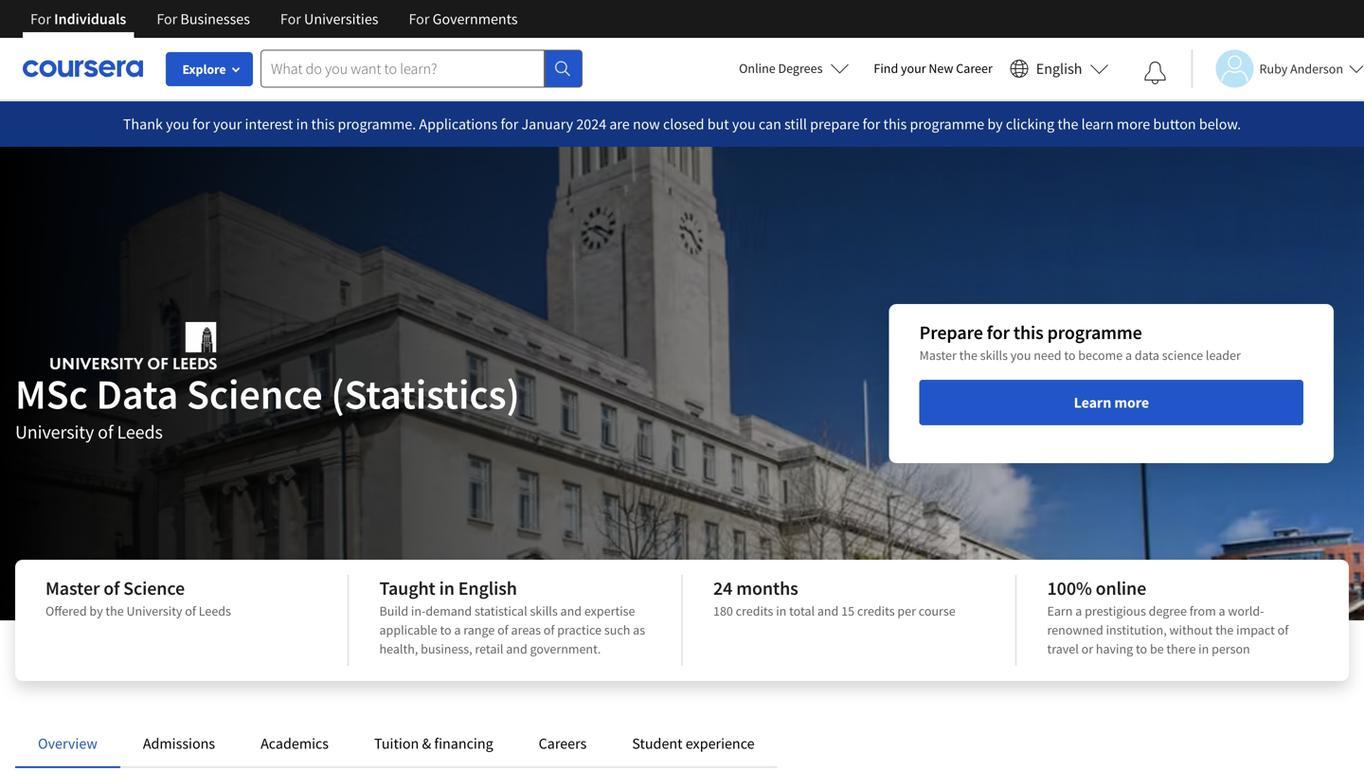 Task type: vqa. For each thing, say whether or not it's contained in the screenshot.
Programs
no



Task type: locate. For each thing, give the bounding box(es) containing it.
student experience link
[[632, 734, 755, 753]]

1 vertical spatial more
[[1114, 393, 1149, 412]]

to
[[1064, 347, 1076, 364], [440, 621, 451, 639], [1136, 640, 1147, 657]]

2 horizontal spatial this
[[1014, 321, 1044, 344]]

0 horizontal spatial to
[[440, 621, 451, 639]]

skills
[[980, 347, 1008, 364], [530, 603, 558, 620]]

for for businesses
[[157, 9, 177, 28]]

0 horizontal spatial your
[[213, 115, 242, 134]]

0 horizontal spatial master
[[45, 576, 100, 600]]

ruby
[[1259, 60, 1288, 77]]

1 credits from the left
[[736, 603, 773, 620]]

and left 15
[[817, 603, 839, 620]]

0 horizontal spatial university
[[15, 420, 94, 444]]

1 horizontal spatial your
[[901, 60, 926, 77]]

the inside master of science offered by the university of leeds
[[106, 603, 124, 620]]

master up offered
[[45, 576, 100, 600]]

interest
[[245, 115, 293, 134]]

the down prepare
[[959, 347, 978, 364]]

english inside 'taught in english build in-demand statistical  skills and expertise applicable to a range of areas of practice such as health, business, retail and government.'
[[458, 576, 517, 600]]

this
[[311, 115, 335, 134], [883, 115, 907, 134], [1014, 321, 1044, 344]]

1 horizontal spatial english
[[1036, 59, 1082, 78]]

online
[[1096, 576, 1146, 600]]

1 horizontal spatial skills
[[980, 347, 1008, 364]]

master down prepare
[[920, 347, 957, 364]]

&
[[422, 734, 431, 753]]

0 horizontal spatial skills
[[530, 603, 558, 620]]

0 vertical spatial leeds
[[117, 420, 163, 444]]

offered
[[45, 603, 87, 620]]

science for data
[[187, 368, 323, 420]]

2 for from the left
[[157, 9, 177, 28]]

master inside prepare for this programme master the skills you need to become a data science leader
[[920, 347, 957, 364]]

for for individuals
[[30, 9, 51, 28]]

more inside button
[[1114, 393, 1149, 412]]

admissions link
[[143, 734, 215, 753]]

are
[[609, 115, 630, 134]]

clicking
[[1006, 115, 1055, 134]]

1 for from the left
[[30, 9, 51, 28]]

4 for from the left
[[409, 9, 430, 28]]

english up clicking
[[1036, 59, 1082, 78]]

the right offered
[[106, 603, 124, 620]]

button
[[1153, 115, 1196, 134]]

and
[[560, 603, 582, 620], [817, 603, 839, 620], [506, 640, 527, 657]]

to left be
[[1136, 640, 1147, 657]]

by left clicking
[[987, 115, 1003, 134]]

0 vertical spatial english
[[1036, 59, 1082, 78]]

1 vertical spatial your
[[213, 115, 242, 134]]

1 horizontal spatial science
[[187, 368, 323, 420]]

2 horizontal spatial to
[[1136, 640, 1147, 657]]

skills up areas
[[530, 603, 558, 620]]

1 horizontal spatial to
[[1064, 347, 1076, 364]]

1 vertical spatial skills
[[530, 603, 558, 620]]

in inside 24 months 180 credits in total and 15 credits per course
[[776, 603, 787, 620]]

0 horizontal spatial this
[[311, 115, 335, 134]]

financing
[[434, 734, 493, 753]]

0 horizontal spatial you
[[166, 115, 189, 134]]

for
[[30, 9, 51, 28], [157, 9, 177, 28], [280, 9, 301, 28], [409, 9, 430, 28]]

1 vertical spatial science
[[123, 576, 185, 600]]

in right there
[[1199, 640, 1209, 657]]

careers
[[539, 734, 587, 753]]

2 horizontal spatial you
[[1011, 347, 1031, 364]]

as
[[633, 621, 645, 639]]

become
[[1078, 347, 1123, 364]]

academics link
[[261, 734, 329, 753]]

a
[[1125, 347, 1132, 364], [1075, 603, 1082, 620], [1219, 603, 1225, 620], [454, 621, 461, 639]]

2 horizontal spatial and
[[817, 603, 839, 620]]

leeds
[[117, 420, 163, 444], [199, 603, 231, 620]]

0 vertical spatial university
[[15, 420, 94, 444]]

coursera image
[[23, 53, 143, 84]]

to inside 'taught in english build in-demand statistical  skills and expertise applicable to a range of areas of practice such as health, business, retail and government.'
[[440, 621, 451, 639]]

of inside msc data science (statistics) university of leeds
[[98, 420, 113, 444]]

in left total
[[776, 603, 787, 620]]

(statistics)
[[331, 368, 520, 420]]

1 vertical spatial university
[[126, 603, 182, 620]]

None search field
[[261, 50, 583, 88]]

you right thank at the left
[[166, 115, 189, 134]]

1 vertical spatial programme
[[1047, 321, 1142, 344]]

of inside 100% online earn a prestigious degree from a world- renowned institution, without the impact of travel or having to be there in person
[[1278, 621, 1289, 639]]

or
[[1081, 640, 1093, 657]]

1 horizontal spatial credits
[[857, 603, 895, 620]]

person
[[1212, 640, 1250, 657]]

0 horizontal spatial science
[[123, 576, 185, 600]]

tuition
[[374, 734, 419, 753]]

this inside prepare for this programme master the skills you need to become a data science leader
[[1014, 321, 1044, 344]]

to right need
[[1064, 347, 1076, 364]]

0 horizontal spatial and
[[506, 640, 527, 657]]

credits right 15
[[857, 603, 895, 620]]

for left businesses
[[157, 9, 177, 28]]

skills inside 'taught in english build in-demand statistical  skills and expertise applicable to a range of areas of practice such as health, business, retail and government.'
[[530, 603, 558, 620]]

1 horizontal spatial by
[[987, 115, 1003, 134]]

individuals
[[54, 9, 126, 28]]

credits down months
[[736, 603, 773, 620]]

1 horizontal spatial programme
[[1047, 321, 1142, 344]]

universities
[[304, 9, 378, 28]]

to inside 100% online earn a prestigious degree from a world- renowned institution, without the impact of travel or having to be there in person
[[1136, 640, 1147, 657]]

1 vertical spatial master
[[45, 576, 100, 600]]

0 vertical spatial skills
[[980, 347, 1008, 364]]

programme inside prepare for this programme master the skills you need to become a data science leader
[[1047, 321, 1142, 344]]

0 horizontal spatial programme
[[910, 115, 984, 134]]

academics
[[261, 734, 329, 753]]

0 horizontal spatial english
[[458, 576, 517, 600]]

and up practice
[[560, 603, 582, 620]]

a left data
[[1125, 347, 1132, 364]]

you right but
[[732, 115, 756, 134]]

your left interest
[[213, 115, 242, 134]]

you left need
[[1011, 347, 1031, 364]]

leader
[[1206, 347, 1241, 364]]

for left universities
[[280, 9, 301, 28]]

credits
[[736, 603, 773, 620], [857, 603, 895, 620]]

online degrees
[[739, 60, 823, 77]]

demand
[[426, 603, 472, 620]]

english button
[[1002, 38, 1116, 99]]

the
[[1058, 115, 1078, 134], [959, 347, 978, 364], [106, 603, 124, 620], [1216, 621, 1234, 639]]

anderson
[[1290, 60, 1343, 77]]

degree
[[1149, 603, 1187, 620]]

business,
[[421, 640, 472, 657]]

career
[[956, 60, 993, 77]]

your right find
[[901, 60, 926, 77]]

programme down new
[[910, 115, 984, 134]]

this up need
[[1014, 321, 1044, 344]]

months
[[736, 576, 798, 600]]

still
[[784, 115, 807, 134]]

for left january
[[501, 115, 518, 134]]

in
[[296, 115, 308, 134], [439, 576, 455, 600], [776, 603, 787, 620], [1199, 640, 1209, 657]]

institution,
[[1106, 621, 1167, 639]]

1 vertical spatial by
[[89, 603, 103, 620]]

3 for from the left
[[280, 9, 301, 28]]

more right the learn
[[1114, 393, 1149, 412]]

0 horizontal spatial leeds
[[117, 420, 163, 444]]

for for governments
[[409, 9, 430, 28]]

a right from
[[1219, 603, 1225, 620]]

for right prepare
[[987, 321, 1010, 344]]

prepare for this programme master the skills you need to become a data science leader
[[920, 321, 1241, 364]]

for for universities
[[280, 9, 301, 28]]

january
[[521, 115, 573, 134]]

more
[[1117, 115, 1150, 134], [1114, 393, 1149, 412]]

per
[[897, 603, 916, 620]]

for businesses
[[157, 9, 250, 28]]

statistical
[[475, 603, 527, 620]]

a down 'demand'
[[454, 621, 461, 639]]

show notifications image
[[1144, 62, 1167, 84]]

health,
[[379, 640, 418, 657]]

a inside prepare for this programme master the skills you need to become a data science leader
[[1125, 347, 1132, 364]]

programme up "become"
[[1047, 321, 1142, 344]]

your
[[901, 60, 926, 77], [213, 115, 242, 134]]

1 horizontal spatial master
[[920, 347, 957, 364]]

2 vertical spatial to
[[1136, 640, 1147, 657]]

0 horizontal spatial credits
[[736, 603, 773, 620]]

retail
[[475, 640, 503, 657]]

this left programme.
[[311, 115, 335, 134]]

world-
[[1228, 603, 1264, 620]]

0 vertical spatial programme
[[910, 115, 984, 134]]

science inside master of science offered by the university of leeds
[[123, 576, 185, 600]]

university
[[15, 420, 94, 444], [126, 603, 182, 620]]

in up 'demand'
[[439, 576, 455, 600]]

and down areas
[[506, 640, 527, 657]]

for up what do you want to learn? text box
[[409, 9, 430, 28]]

in inside 'taught in english build in-demand statistical  skills and expertise applicable to a range of areas of practice such as health, business, retail and government.'
[[439, 576, 455, 600]]

2024
[[576, 115, 606, 134]]

programme
[[910, 115, 984, 134], [1047, 321, 1142, 344]]

english
[[1036, 59, 1082, 78], [458, 576, 517, 600]]

master
[[920, 347, 957, 364], [45, 576, 100, 600]]

1 horizontal spatial this
[[883, 115, 907, 134]]

0 vertical spatial master
[[920, 347, 957, 364]]

more right learn
[[1117, 115, 1150, 134]]

english up statistical
[[458, 576, 517, 600]]

the inside prepare for this programme master the skills you need to become a data science leader
[[959, 347, 978, 364]]

university left data
[[15, 420, 94, 444]]

for universities
[[280, 9, 378, 28]]

the inside 100% online earn a prestigious degree from a world- renowned institution, without the impact of travel or having to be there in person
[[1216, 621, 1234, 639]]

science inside msc data science (statistics) university of leeds
[[187, 368, 323, 420]]

1 vertical spatial english
[[458, 576, 517, 600]]

careers link
[[539, 734, 587, 753]]

science
[[187, 368, 323, 420], [123, 576, 185, 600]]

1 horizontal spatial university
[[126, 603, 182, 620]]

of
[[98, 420, 113, 444], [103, 576, 120, 600], [185, 603, 196, 620], [497, 621, 508, 639], [544, 621, 555, 639], [1278, 621, 1289, 639]]

1 vertical spatial to
[[440, 621, 451, 639]]

for right repare
[[863, 115, 880, 134]]

be
[[1150, 640, 1164, 657]]

0 vertical spatial to
[[1064, 347, 1076, 364]]

below.
[[1199, 115, 1241, 134]]

1 vertical spatial leeds
[[199, 603, 231, 620]]

to up business,
[[440, 621, 451, 639]]

university right offered
[[126, 603, 182, 620]]

this right repare
[[883, 115, 907, 134]]

0 vertical spatial science
[[187, 368, 323, 420]]

for left individuals
[[30, 9, 51, 28]]

by right offered
[[89, 603, 103, 620]]

the up person
[[1216, 621, 1234, 639]]

skills down prepare
[[980, 347, 1008, 364]]

0 horizontal spatial by
[[89, 603, 103, 620]]

1 horizontal spatial leeds
[[199, 603, 231, 620]]

tuition & financing
[[374, 734, 493, 753]]



Task type: describe. For each thing, give the bounding box(es) containing it.
renowned
[[1047, 621, 1103, 639]]

msc data science (statistics) university of leeds
[[15, 368, 520, 444]]

prestigious
[[1085, 603, 1146, 620]]

earn
[[1047, 603, 1073, 620]]

leeds inside msc data science (statistics) university of leeds
[[117, 420, 163, 444]]

What do you want to learn? text field
[[261, 50, 545, 88]]

in-
[[411, 603, 426, 620]]

a inside 'taught in english build in-demand statistical  skills and expertise applicable to a range of areas of practice such as health, business, retail and government.'
[[454, 621, 461, 639]]

degrees
[[778, 60, 823, 77]]

applications
[[419, 115, 498, 134]]

15
[[841, 603, 855, 620]]

1 horizontal spatial you
[[732, 115, 756, 134]]

by inside master of science offered by the university of leeds
[[89, 603, 103, 620]]

taught
[[379, 576, 435, 600]]

english inside button
[[1036, 59, 1082, 78]]

applicable
[[379, 621, 437, 639]]

university inside master of science offered by the university of leeds
[[126, 603, 182, 620]]

overview
[[38, 734, 97, 753]]

for individuals
[[30, 9, 126, 28]]

find your new career
[[874, 60, 993, 77]]

learn more
[[1074, 393, 1149, 412]]

course
[[919, 603, 956, 620]]

having
[[1096, 640, 1133, 657]]

thank
[[123, 115, 163, 134]]

prepare
[[920, 321, 983, 344]]

in inside 100% online earn a prestigious degree from a world- renowned institution, without the impact of travel or having to be there in person
[[1199, 640, 1209, 657]]

ruby anderson
[[1259, 60, 1343, 77]]

explore button
[[166, 52, 253, 86]]

0 vertical spatial by
[[987, 115, 1003, 134]]

master inside master of science offered by the university of leeds
[[45, 576, 100, 600]]

can
[[759, 115, 781, 134]]

travel
[[1047, 640, 1079, 657]]

to inside prepare for this programme master the skills you need to become a data science leader
[[1064, 347, 1076, 364]]

for down the explore
[[192, 115, 210, 134]]

science for of
[[123, 576, 185, 600]]

now
[[633, 115, 660, 134]]

build
[[379, 603, 408, 620]]

leeds inside master of science offered by the university of leeds
[[199, 603, 231, 620]]

taught in english build in-demand statistical  skills and expertise applicable to a range of areas of practice such as health, business, retail and government.
[[379, 576, 645, 657]]

such
[[604, 621, 630, 639]]

admissions
[[143, 734, 215, 753]]

governments
[[433, 9, 518, 28]]

areas
[[511, 621, 541, 639]]

overview link
[[38, 734, 97, 753]]

practice
[[557, 621, 602, 639]]

banner navigation
[[15, 0, 533, 38]]

total
[[789, 603, 815, 620]]

learn more button
[[920, 380, 1304, 425]]

24 months 180 credits in total and 15 credits per course
[[713, 576, 956, 620]]

ruby anderson button
[[1191, 50, 1364, 88]]

online
[[739, 60, 776, 77]]

0 vertical spatial your
[[901, 60, 926, 77]]

in right interest
[[296, 115, 308, 134]]

there
[[1167, 640, 1196, 657]]

new
[[929, 60, 953, 77]]

0 vertical spatial more
[[1117, 115, 1150, 134]]

thank you for your interest in this programme. applications for january 2024 are now closed but you can still p repare for this programme by clicking the learn more button below.
[[123, 115, 1241, 134]]

for governments
[[409, 9, 518, 28]]

businesses
[[180, 9, 250, 28]]

tuition & financing link
[[374, 734, 493, 753]]

master of science offered by the university of leeds
[[45, 576, 231, 620]]

science
[[1162, 347, 1203, 364]]

experience
[[686, 734, 755, 753]]

explore
[[182, 61, 226, 78]]

programme.
[[338, 115, 416, 134]]

range
[[463, 621, 495, 639]]

impact
[[1236, 621, 1275, 639]]

expertise
[[584, 603, 635, 620]]

student experience
[[632, 734, 755, 753]]

24
[[713, 576, 733, 600]]

skills inside prepare for this programme master the skills you need to become a data science leader
[[980, 347, 1008, 364]]

university of leeds logo image
[[15, 322, 252, 369]]

and inside 24 months 180 credits in total and 15 credits per course
[[817, 603, 839, 620]]

student
[[632, 734, 683, 753]]

university inside msc data science (statistics) university of leeds
[[15, 420, 94, 444]]

the left learn
[[1058, 115, 1078, 134]]

online degrees button
[[724, 47, 864, 89]]

p
[[810, 115, 819, 134]]

without
[[1169, 621, 1213, 639]]

need
[[1034, 347, 1062, 364]]

closed
[[663, 115, 704, 134]]

for inside prepare for this programme master the skills you need to become a data science leader
[[987, 321, 1010, 344]]

100%
[[1047, 576, 1092, 600]]

you inside prepare for this programme master the skills you need to become a data science leader
[[1011, 347, 1031, 364]]

a right earn
[[1075, 603, 1082, 620]]

1 horizontal spatial and
[[560, 603, 582, 620]]

data
[[1135, 347, 1160, 364]]

2 credits from the left
[[857, 603, 895, 620]]

msc
[[15, 368, 88, 420]]

data
[[96, 368, 178, 420]]

but
[[707, 115, 729, 134]]

government.
[[530, 640, 601, 657]]

180
[[713, 603, 733, 620]]

learn
[[1081, 115, 1114, 134]]

from
[[1190, 603, 1216, 620]]



